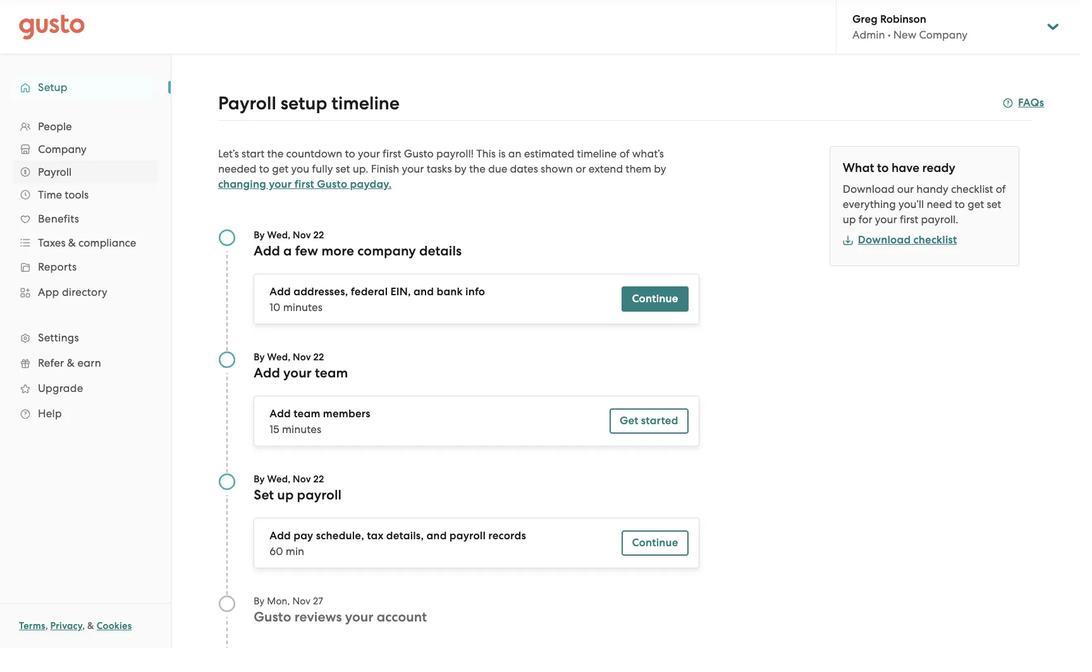Task type: locate. For each thing, give the bounding box(es) containing it.
taxes
[[38, 237, 66, 249]]

1 vertical spatial team
[[294, 407, 320, 421]]

wed, up a
[[267, 230, 291, 241]]

2 by from the top
[[254, 352, 265, 363]]

by inside the by wed, nov 22 add a few more company details
[[254, 230, 265, 241]]

download our handy checklist of everything you'll need to get set up for your first payroll.
[[843, 183, 1006, 226]]

1 vertical spatial payroll
[[38, 166, 72, 178]]

first down you'll
[[900, 213, 919, 226]]

min
[[286, 545, 304, 558]]

1 horizontal spatial payroll
[[218, 92, 276, 114]]

1 vertical spatial timeline
[[577, 147, 617, 160]]

to inside download our handy checklist of everything you'll need to get set up for your first payroll.
[[955, 198, 965, 211]]

0 vertical spatial the
[[267, 147, 284, 160]]

0 vertical spatial minutes
[[283, 301, 323, 314]]

team up members on the bottom of the page
[[315, 365, 348, 381]]

set left the up.
[[336, 163, 350, 175]]

0 vertical spatial team
[[315, 365, 348, 381]]

up right set
[[277, 487, 294, 503]]

1 vertical spatial of
[[996, 183, 1006, 195]]

by for add your team
[[254, 352, 265, 363]]

& inside dropdown button
[[68, 237, 76, 249]]

benefits link
[[13, 207, 158, 230]]

payroll inside add pay schedule, tax details, and payroll records 60 min
[[450, 529, 486, 543]]

22 inside by wed, nov 22 set up payroll
[[313, 474, 324, 485]]

0 vertical spatial timeline
[[332, 92, 400, 114]]

mon,
[[267, 596, 290, 607]]

add inside the add addresses, federal ein, and bank info 10 minutes
[[270, 285, 291, 299]]

1 vertical spatial set
[[987, 198, 1001, 211]]

get left you at the top left of page
[[272, 163, 289, 175]]

continue
[[632, 292, 678, 306], [632, 536, 678, 550]]

download down for
[[858, 233, 911, 247]]

1 vertical spatial 22
[[313, 352, 324, 363]]

payroll up time
[[38, 166, 72, 178]]

1 wed, from the top
[[267, 230, 291, 241]]

continue for 1st continue button from the top
[[632, 292, 678, 306]]

22 up members on the bottom of the page
[[313, 352, 324, 363]]

wed, up set
[[267, 474, 291, 485]]

1 horizontal spatial company
[[919, 28, 968, 41]]

up left for
[[843, 213, 856, 226]]

0 horizontal spatial payroll
[[297, 487, 342, 503]]

wed, down 10
[[267, 352, 291, 363]]

start
[[242, 147, 265, 160]]

2 horizontal spatial first
[[900, 213, 919, 226]]

get
[[620, 414, 639, 428]]

0 vertical spatial gusto
[[404, 147, 434, 160]]

22
[[313, 230, 324, 241], [313, 352, 324, 363], [313, 474, 324, 485]]

2 by from the left
[[654, 163, 666, 175]]

app directory
[[38, 286, 108, 299]]

add for up
[[270, 529, 291, 543]]

wed, inside by wed, nov 22 add your team
[[267, 352, 291, 363]]

checklist down payroll.
[[914, 233, 957, 247]]

download
[[843, 183, 895, 195], [858, 233, 911, 247]]

, left privacy link
[[45, 620, 48, 632]]

0 horizontal spatial ,
[[45, 620, 48, 632]]

gusto down mon,
[[254, 609, 291, 626]]

nov
[[293, 230, 311, 241], [293, 352, 311, 363], [293, 474, 311, 485], [292, 596, 311, 607]]

1 horizontal spatial ,
[[82, 620, 85, 632]]

0 horizontal spatial payroll
[[38, 166, 72, 178]]

nov inside by mon, nov 27 gusto reviews your account
[[292, 596, 311, 607]]

up inside download our handy checklist of everything you'll need to get set up for your first payroll.
[[843, 213, 856, 226]]

first inside let's start the countdown to your first gusto payroll! this is an estimated                     timeline of what's needed to get you fully set up.
[[383, 147, 401, 160]]

22 inside by wed, nov 22 add your team
[[313, 352, 324, 363]]

our
[[897, 183, 914, 195]]

company inside dropdown button
[[38, 143, 86, 156]]

your right for
[[875, 213, 897, 226]]

0 vertical spatial 22
[[313, 230, 324, 241]]

by
[[455, 163, 467, 175], [654, 163, 666, 175]]

payroll left records
[[450, 529, 486, 543]]

1 horizontal spatial get
[[968, 198, 984, 211]]

1 vertical spatial minutes
[[282, 423, 321, 436]]

add for a
[[270, 285, 291, 299]]

1 horizontal spatial first
[[383, 147, 401, 160]]

1 horizontal spatial payroll
[[450, 529, 486, 543]]

to right need
[[955, 198, 965, 211]]

download checklist
[[858, 233, 957, 247]]

0 vertical spatial payroll
[[297, 487, 342, 503]]

team left members on the bottom of the page
[[294, 407, 320, 421]]

minutes right 15
[[282, 423, 321, 436]]

nov inside by wed, nov 22 set up payroll
[[293, 474, 311, 485]]

,
[[45, 620, 48, 632], [82, 620, 85, 632]]

& right taxes
[[68, 237, 76, 249]]

wed, inside the by wed, nov 22 add a few more company details
[[267, 230, 291, 241]]

first down you at the top left of page
[[295, 178, 314, 191]]

22 up few
[[313, 230, 324, 241]]

0 vertical spatial set
[[336, 163, 350, 175]]

of inside download our handy checklist of everything you'll need to get set up for your first payroll.
[[996, 183, 1006, 195]]

up.
[[353, 163, 369, 175]]

0 vertical spatial continue button
[[622, 287, 689, 312]]

1 horizontal spatial the
[[469, 163, 486, 175]]

2 vertical spatial wed,
[[267, 474, 291, 485]]

add for your
[[270, 407, 291, 421]]

checklist up need
[[951, 183, 993, 195]]

1 vertical spatial company
[[38, 143, 86, 156]]

gusto down fully
[[317, 178, 347, 191]]

22 inside the by wed, nov 22 add a few more company details
[[313, 230, 324, 241]]

minutes inside add team members 15 minutes
[[282, 423, 321, 436]]

let's start the countdown to your first gusto payroll! this is an estimated                     timeline of what's needed to get you fully set up.
[[218, 147, 664, 175]]

1 , from the left
[[45, 620, 48, 632]]

1 vertical spatial first
[[295, 178, 314, 191]]

directory
[[62, 286, 108, 299]]

download up everything at right
[[843, 183, 895, 195]]

0 vertical spatial up
[[843, 213, 856, 226]]

1 vertical spatial wed,
[[267, 352, 291, 363]]

1 horizontal spatial set
[[987, 198, 1001, 211]]

members
[[323, 407, 371, 421]]

0 horizontal spatial company
[[38, 143, 86, 156]]

your right reviews
[[345, 609, 374, 626]]

refer
[[38, 357, 64, 369]]

tax
[[367, 529, 384, 543]]

2 vertical spatial gusto
[[254, 609, 291, 626]]

by inside by wed, nov 22 set up payroll
[[254, 474, 265, 485]]

you
[[291, 163, 309, 175]]

and right details,
[[427, 529, 447, 543]]

0 vertical spatial payroll
[[218, 92, 276, 114]]

1 vertical spatial the
[[469, 163, 486, 175]]

this
[[476, 147, 496, 160]]

2 horizontal spatial gusto
[[404, 147, 434, 160]]

0 horizontal spatial by
[[455, 163, 467, 175]]

gusto up tasks
[[404, 147, 434, 160]]

and right ein, on the top left of page
[[414, 285, 434, 299]]

0 horizontal spatial first
[[295, 178, 314, 191]]

an
[[508, 147, 522, 160]]

fully
[[312, 163, 333, 175]]

timeline inside let's start the countdown to your first gusto payroll! this is an estimated                     timeline of what's needed to get you fully set up.
[[577, 147, 617, 160]]

bank
[[437, 285, 463, 299]]

add pay schedule, tax details, and payroll records 60 min
[[270, 529, 526, 558]]

by inside by mon, nov 27 gusto reviews your account
[[254, 596, 265, 607]]

1 by from the left
[[455, 163, 467, 175]]

set inside download our handy checklist of everything you'll need to get set up for your first payroll.
[[987, 198, 1001, 211]]

1 vertical spatial &
[[67, 357, 75, 369]]

reports link
[[13, 256, 158, 278]]

set right need
[[987, 198, 1001, 211]]

& for compliance
[[68, 237, 76, 249]]

0 vertical spatial download
[[843, 183, 895, 195]]

pay
[[294, 529, 313, 543]]

add addresses, federal ein, and bank info 10 minutes
[[270, 285, 485, 314]]

download checklist link
[[843, 233, 957, 247]]

& for earn
[[67, 357, 75, 369]]

company
[[919, 28, 968, 41], [38, 143, 86, 156]]

0 vertical spatial and
[[414, 285, 434, 299]]

checklist inside download our handy checklist of everything you'll need to get set up for your first payroll.
[[951, 183, 993, 195]]

gusto inside let's start the countdown to your first gusto payroll! this is an estimated                     timeline of what's needed to get you fully set up.
[[404, 147, 434, 160]]

0 horizontal spatial set
[[336, 163, 350, 175]]

company
[[358, 243, 416, 259]]

have
[[892, 161, 920, 175]]

1 horizontal spatial up
[[843, 213, 856, 226]]

finish
[[371, 163, 399, 175]]

set inside let's start the countdown to your first gusto payroll! this is an estimated                     timeline of what's needed to get you fully set up.
[[336, 163, 350, 175]]

wed, for your
[[267, 352, 291, 363]]

team inside by wed, nov 22 add your team
[[315, 365, 348, 381]]

people button
[[13, 115, 158, 138]]

0 horizontal spatial the
[[267, 147, 284, 160]]

minutes down addresses,
[[283, 301, 323, 314]]

0 vertical spatial company
[[919, 28, 968, 41]]

& left earn
[[67, 357, 75, 369]]

your up the up.
[[358, 147, 380, 160]]

gusto navigation element
[[0, 54, 171, 447]]

1 horizontal spatial by
[[654, 163, 666, 175]]

dates
[[510, 163, 538, 175]]

everything
[[843, 198, 896, 211]]

0 vertical spatial continue
[[632, 292, 678, 306]]

0 vertical spatial &
[[68, 237, 76, 249]]

nov for reviews
[[292, 596, 311, 607]]

15
[[270, 423, 279, 436]]

1 by from the top
[[254, 230, 265, 241]]

the right start
[[267, 147, 284, 160]]

team
[[315, 365, 348, 381], [294, 407, 320, 421]]

1 horizontal spatial gusto
[[317, 178, 347, 191]]

1 continue from the top
[[632, 292, 678, 306]]

settings link
[[13, 326, 158, 349]]

1 vertical spatial continue
[[632, 536, 678, 550]]

2 wed, from the top
[[267, 352, 291, 363]]

company right the new
[[919, 28, 968, 41]]

nov inside the by wed, nov 22 add a few more company details
[[293, 230, 311, 241]]

, left cookies "button"
[[82, 620, 85, 632]]

3 22 from the top
[[313, 474, 324, 485]]

needed
[[218, 163, 257, 175]]

list
[[0, 115, 171, 426]]

timeline right "setup"
[[332, 92, 400, 114]]

first up finish
[[383, 147, 401, 160]]

get inside let's start the countdown to your first gusto payroll! this is an estimated                     timeline of what's needed to get you fully set up.
[[272, 163, 289, 175]]

get started button
[[610, 409, 689, 434]]

of inside let's start the countdown to your first gusto payroll! this is an estimated                     timeline of what's needed to get you fully set up.
[[620, 147, 630, 160]]

payroll inside by wed, nov 22 set up payroll
[[297, 487, 342, 503]]

10
[[270, 301, 281, 314]]

handy
[[917, 183, 949, 195]]

payroll up start
[[218, 92, 276, 114]]

1 vertical spatial and
[[427, 529, 447, 543]]

by inside by wed, nov 22 add your team
[[254, 352, 265, 363]]

0 vertical spatial of
[[620, 147, 630, 160]]

0 vertical spatial first
[[383, 147, 401, 160]]

download inside download our handy checklist of everything you'll need to get set up for your first payroll.
[[843, 183, 895, 195]]

cookies
[[97, 620, 132, 632]]

2 vertical spatial 22
[[313, 474, 324, 485]]

greg
[[853, 13, 878, 26]]

1 horizontal spatial timeline
[[577, 147, 617, 160]]

3 by from the top
[[254, 474, 265, 485]]

1 22 from the top
[[313, 230, 324, 241]]

up
[[843, 213, 856, 226], [277, 487, 294, 503]]

0 horizontal spatial of
[[620, 147, 630, 160]]

get
[[272, 163, 289, 175], [968, 198, 984, 211]]

•
[[888, 28, 891, 41]]

your up add team members 15 minutes
[[283, 365, 312, 381]]

minutes inside the add addresses, federal ein, and bank info 10 minutes
[[283, 301, 323, 314]]

wed, for up
[[267, 474, 291, 485]]

changing
[[218, 178, 266, 191]]

is
[[499, 147, 506, 160]]

1 vertical spatial up
[[277, 487, 294, 503]]

0 horizontal spatial gusto
[[254, 609, 291, 626]]

the down this
[[469, 163, 486, 175]]

home image
[[19, 14, 85, 40]]

by down payroll!
[[455, 163, 467, 175]]

admin
[[853, 28, 885, 41]]

2 22 from the top
[[313, 352, 324, 363]]

first inside download our handy checklist of everything you'll need to get set up for your first payroll.
[[900, 213, 919, 226]]

2 continue from the top
[[632, 536, 678, 550]]

nov for your
[[293, 352, 311, 363]]

0 horizontal spatial timeline
[[332, 92, 400, 114]]

first inside 'finish your tasks by the due dates shown or extend them by changing your first gusto payday.'
[[295, 178, 314, 191]]

to left have
[[877, 161, 889, 175]]

1 horizontal spatial of
[[996, 183, 1006, 195]]

first for changing
[[295, 178, 314, 191]]

0 vertical spatial checklist
[[951, 183, 993, 195]]

payroll for payroll setup timeline
[[218, 92, 276, 114]]

add inside add pay schedule, tax details, and payroll records 60 min
[[270, 529, 291, 543]]

first
[[383, 147, 401, 160], [295, 178, 314, 191], [900, 213, 919, 226]]

your inside download our handy checklist of everything you'll need to get set up for your first payroll.
[[875, 213, 897, 226]]

gusto
[[404, 147, 434, 160], [317, 178, 347, 191], [254, 609, 291, 626]]

1 vertical spatial get
[[968, 198, 984, 211]]

22 down add team members 15 minutes
[[313, 474, 324, 485]]

get right need
[[968, 198, 984, 211]]

add inside the by wed, nov 22 add a few more company details
[[254, 243, 280, 259]]

4 by from the top
[[254, 596, 265, 607]]

payroll for payroll
[[38, 166, 72, 178]]

27
[[313, 596, 323, 607]]

wed, inside by wed, nov 22 set up payroll
[[267, 474, 291, 485]]

& left cookies "button"
[[87, 620, 94, 632]]

refer & earn
[[38, 357, 101, 369]]

faqs
[[1018, 96, 1044, 109]]

company down people on the top left of the page
[[38, 143, 86, 156]]

your down you at the top left of page
[[269, 178, 292, 191]]

wed,
[[267, 230, 291, 241], [267, 352, 291, 363], [267, 474, 291, 485]]

gusto inside by mon, nov 27 gusto reviews your account
[[254, 609, 291, 626]]

0 vertical spatial wed,
[[267, 230, 291, 241]]

0 horizontal spatial get
[[272, 163, 289, 175]]

2 vertical spatial first
[[900, 213, 919, 226]]

0 vertical spatial get
[[272, 163, 289, 175]]

add inside add team members 15 minutes
[[270, 407, 291, 421]]

and inside add pay schedule, tax details, and payroll records 60 min
[[427, 529, 447, 543]]

up inside by wed, nov 22 set up payroll
[[277, 487, 294, 503]]

& inside 'link'
[[67, 357, 75, 369]]

to down start
[[259, 163, 269, 175]]

what
[[843, 161, 874, 175]]

payroll up pay
[[297, 487, 342, 503]]

the
[[267, 147, 284, 160], [469, 163, 486, 175]]

of
[[620, 147, 630, 160], [996, 183, 1006, 195]]

get inside download our handy checklist of everything you'll need to get set up for your first payroll.
[[968, 198, 984, 211]]

0 horizontal spatial up
[[277, 487, 294, 503]]

1 vertical spatial download
[[858, 233, 911, 247]]

them
[[626, 163, 652, 175]]

by down what's
[[654, 163, 666, 175]]

your
[[358, 147, 380, 160], [402, 163, 424, 175], [269, 178, 292, 191], [875, 213, 897, 226], [283, 365, 312, 381], [345, 609, 374, 626]]

payroll inside dropdown button
[[38, 166, 72, 178]]

1 vertical spatial continue button
[[622, 531, 689, 556]]

timeline up extend
[[577, 147, 617, 160]]

and inside the add addresses, federal ein, and bank info 10 minutes
[[414, 285, 434, 299]]

refer & earn link
[[13, 352, 158, 374]]

1 vertical spatial payroll
[[450, 529, 486, 543]]

1 vertical spatial gusto
[[317, 178, 347, 191]]

minutes
[[283, 301, 323, 314], [282, 423, 321, 436]]

nov inside by wed, nov 22 add your team
[[293, 352, 311, 363]]

3 wed, from the top
[[267, 474, 291, 485]]



Task type: describe. For each thing, give the bounding box(es) containing it.
info
[[466, 285, 485, 299]]

you'll
[[899, 198, 924, 211]]

continue for second continue button
[[632, 536, 678, 550]]

people
[[38, 120, 72, 133]]

benefits
[[38, 213, 79, 225]]

started
[[641, 414, 678, 428]]

changing your first gusto payday. button
[[218, 177, 392, 192]]

terms
[[19, 620, 45, 632]]

settings
[[38, 331, 79, 344]]

taxes & compliance
[[38, 237, 136, 249]]

details
[[419, 243, 462, 259]]

by mon, nov 27 gusto reviews your account
[[254, 596, 427, 626]]

22 for payroll
[[313, 474, 324, 485]]

payroll!
[[436, 147, 474, 160]]

to up the up.
[[345, 147, 355, 160]]

payroll for and
[[450, 529, 486, 543]]

company button
[[13, 138, 158, 161]]

faqs button
[[1003, 96, 1044, 111]]

1 continue button from the top
[[622, 287, 689, 312]]

help link
[[13, 402, 158, 425]]

reviews
[[295, 609, 342, 626]]

finish your tasks by the due dates shown or extend them by changing your first gusto payday.
[[218, 163, 666, 191]]

get started
[[620, 414, 678, 428]]

cookies button
[[97, 619, 132, 634]]

circle blank image
[[218, 595, 236, 613]]

let's
[[218, 147, 239, 160]]

payroll.
[[921, 213, 959, 226]]

for
[[859, 213, 873, 226]]

by for add a few more company details
[[254, 230, 265, 241]]

time tools button
[[13, 183, 158, 206]]

your left tasks
[[402, 163, 424, 175]]

countdown
[[286, 147, 342, 160]]

the inside let's start the countdown to your first gusto payroll! this is an estimated                     timeline of what's needed to get you fully set up.
[[267, 147, 284, 160]]

your inside by wed, nov 22 add your team
[[283, 365, 312, 381]]

add team members 15 minutes
[[270, 407, 371, 436]]

team inside add team members 15 minutes
[[294, 407, 320, 421]]

your inside let's start the countdown to your first gusto payroll! this is an estimated                     timeline of what's needed to get you fully set up.
[[358, 147, 380, 160]]

privacy link
[[50, 620, 82, 632]]

setup
[[281, 92, 327, 114]]

by wed, nov 22 add your team
[[254, 352, 348, 381]]

the inside 'finish your tasks by the due dates shown or extend them by changing your first gusto payday.'
[[469, 163, 486, 175]]

app
[[38, 286, 59, 299]]

robinson
[[880, 13, 926, 26]]

schedule,
[[316, 529, 364, 543]]

details,
[[386, 529, 424, 543]]

ready
[[923, 161, 956, 175]]

a
[[283, 243, 292, 259]]

records
[[488, 529, 526, 543]]

2 vertical spatial &
[[87, 620, 94, 632]]

first for for
[[900, 213, 919, 226]]

help
[[38, 407, 62, 420]]

what's
[[632, 147, 664, 160]]

22 for team
[[313, 352, 324, 363]]

nov for a
[[293, 230, 311, 241]]

compliance
[[79, 237, 136, 249]]

2 continue button from the top
[[622, 531, 689, 556]]

add inside by wed, nov 22 add your team
[[254, 365, 280, 381]]

by wed, nov 22 set up payroll
[[254, 474, 342, 503]]

estimated
[[524, 147, 574, 160]]

or
[[576, 163, 586, 175]]

time tools
[[38, 188, 89, 201]]

addresses,
[[294, 285, 348, 299]]

nov for up
[[293, 474, 311, 485]]

by for gusto reviews your account
[[254, 596, 265, 607]]

by for set up payroll
[[254, 474, 265, 485]]

2 , from the left
[[82, 620, 85, 632]]

new
[[894, 28, 917, 41]]

wed, for a
[[267, 230, 291, 241]]

list containing people
[[0, 115, 171, 426]]

download for download checklist
[[858, 233, 911, 247]]

set
[[254, 487, 274, 503]]

terms , privacy , & cookies
[[19, 620, 132, 632]]

by wed, nov 22 add a few more company details
[[254, 230, 462, 259]]

download for download our handy checklist of everything you'll need to get set up for your first payroll.
[[843, 183, 895, 195]]

time
[[38, 188, 62, 201]]

payroll button
[[13, 161, 158, 183]]

shown
[[541, 163, 573, 175]]

extend
[[589, 163, 623, 175]]

federal
[[351, 285, 388, 299]]

tools
[[65, 188, 89, 201]]

company inside the greg robinson admin • new company
[[919, 28, 968, 41]]

privacy
[[50, 620, 82, 632]]

greg robinson admin • new company
[[853, 13, 968, 41]]

reports
[[38, 261, 77, 273]]

account
[[377, 609, 427, 626]]

more
[[322, 243, 354, 259]]

what to have ready
[[843, 161, 956, 175]]

upgrade
[[38, 382, 83, 395]]

terms link
[[19, 620, 45, 632]]

22 for few
[[313, 230, 324, 241]]

1 vertical spatial checklist
[[914, 233, 957, 247]]

tasks
[[427, 163, 452, 175]]

payday.
[[350, 178, 392, 191]]

payroll for up
[[297, 487, 342, 503]]

upgrade link
[[13, 377, 158, 400]]

setup link
[[13, 76, 158, 99]]

app directory link
[[13, 281, 158, 304]]

few
[[295, 243, 318, 259]]

your inside by mon, nov 27 gusto reviews your account
[[345, 609, 374, 626]]

60
[[270, 545, 283, 558]]

gusto inside 'finish your tasks by the due dates shown or extend them by changing your first gusto payday.'
[[317, 178, 347, 191]]



Task type: vqa. For each thing, say whether or not it's contained in the screenshot.
the bottom UP
yes



